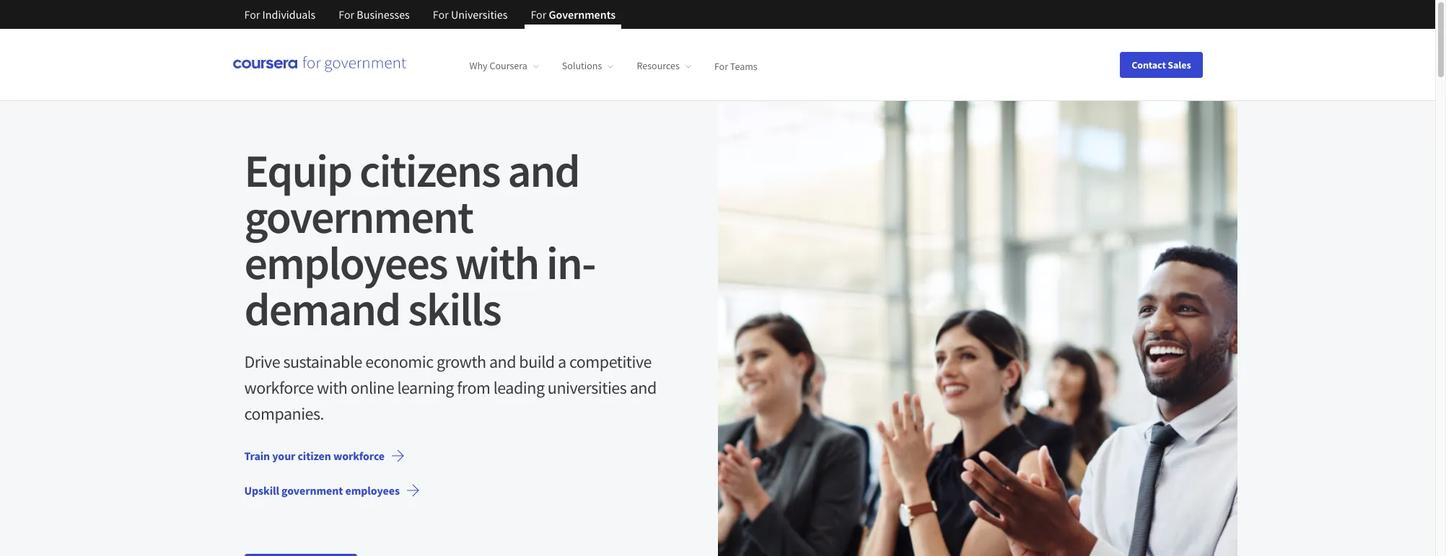Task type: vqa. For each thing, say whether or not it's contained in the screenshot.
for corresponding to Universities
yes



Task type: locate. For each thing, give the bounding box(es) containing it.
equip citizens and government employees with in- demand skills
[[244, 141, 595, 338]]

for left "governments" at the left top of page
[[531, 7, 547, 22]]

1 horizontal spatial with
[[455, 234, 539, 292]]

drive
[[244, 351, 280, 373]]

0 vertical spatial government
[[244, 188, 473, 245]]

for for universities
[[433, 7, 449, 22]]

growth
[[437, 351, 486, 373]]

1 vertical spatial workforce
[[333, 449, 385, 463]]

1 vertical spatial government
[[282, 484, 343, 498]]

employees inside equip citizens and government employees with in- demand skills
[[244, 234, 447, 292]]

and
[[508, 141, 579, 199], [489, 351, 516, 373], [630, 377, 657, 399]]

solutions link
[[562, 59, 614, 72]]

government inside upskill government employees link
[[282, 484, 343, 498]]

for for individuals
[[244, 7, 260, 22]]

your
[[272, 449, 296, 463]]

0 vertical spatial employees
[[244, 234, 447, 292]]

for teams
[[715, 59, 758, 72]]

for governments
[[531, 7, 616, 22]]

universities
[[548, 377, 627, 399]]

citizens
[[360, 141, 500, 199]]

0 vertical spatial workforce
[[244, 377, 314, 399]]

1 vertical spatial employees
[[345, 484, 400, 498]]

governments
[[549, 7, 616, 22]]

for teams link
[[715, 59, 758, 72]]

for for businesses
[[339, 7, 355, 22]]

learning
[[397, 377, 454, 399]]

online
[[351, 377, 394, 399]]

demand
[[244, 280, 400, 338]]

for
[[244, 7, 260, 22], [339, 7, 355, 22], [433, 7, 449, 22], [531, 7, 547, 22], [715, 59, 728, 72]]

why coursera
[[470, 59, 528, 72]]

0 horizontal spatial with
[[317, 377, 348, 399]]

for left "universities"
[[433, 7, 449, 22]]

1 horizontal spatial workforce
[[333, 449, 385, 463]]

drive sustainable economic growth and build a competitive workforce with online learning from leading universities and companies.
[[244, 351, 657, 425]]

teams
[[730, 59, 758, 72]]

for left individuals
[[244, 7, 260, 22]]

workforce up upskill government employees link
[[333, 449, 385, 463]]

0 vertical spatial and
[[508, 141, 579, 199]]

workforce
[[244, 377, 314, 399], [333, 449, 385, 463]]

with
[[455, 234, 539, 292], [317, 377, 348, 399]]

coursera for government image
[[233, 56, 406, 73]]

employees
[[244, 234, 447, 292], [345, 484, 400, 498]]

0 vertical spatial with
[[455, 234, 539, 292]]

for left teams
[[715, 59, 728, 72]]

for left businesses
[[339, 7, 355, 22]]

coursera
[[490, 59, 528, 72]]

1 vertical spatial and
[[489, 351, 516, 373]]

workforce inside the drive sustainable economic growth and build a competitive workforce with online learning from leading universities and companies.
[[244, 377, 314, 399]]

1 vertical spatial with
[[317, 377, 348, 399]]

for individuals
[[244, 7, 316, 22]]

government
[[244, 188, 473, 245], [282, 484, 343, 498]]

contact
[[1132, 58, 1166, 71]]

why
[[470, 59, 488, 72]]

workforce up "companies."
[[244, 377, 314, 399]]

solutions
[[562, 59, 602, 72]]

0 horizontal spatial workforce
[[244, 377, 314, 399]]

2 vertical spatial and
[[630, 377, 657, 399]]

resources link
[[637, 59, 692, 72]]



Task type: describe. For each thing, give the bounding box(es) containing it.
for businesses
[[339, 7, 410, 22]]

train your citizen workforce
[[244, 449, 385, 463]]

upskill
[[244, 484, 279, 498]]

upskill government employees link
[[233, 474, 432, 508]]

skills
[[408, 280, 501, 338]]

economic
[[365, 351, 434, 373]]

contact sales button
[[1121, 52, 1203, 78]]

sustainable
[[283, 351, 362, 373]]

companies.
[[244, 403, 324, 425]]

train your citizen workforce link
[[233, 439, 417, 474]]

from
[[457, 377, 490, 399]]

sales
[[1168, 58, 1192, 71]]

why coursera link
[[470, 59, 539, 72]]

contact sales
[[1132, 58, 1192, 71]]

government inside equip citizens and government employees with in- demand skills
[[244, 188, 473, 245]]

workforce inside "train your citizen workforce" link
[[333, 449, 385, 463]]

with inside the drive sustainable economic growth and build a competitive workforce with online learning from leading universities and companies.
[[317, 377, 348, 399]]

resources
[[637, 59, 680, 72]]

businesses
[[357, 7, 410, 22]]

for universities
[[433, 7, 508, 22]]

banner navigation
[[233, 0, 628, 40]]

individuals
[[262, 7, 316, 22]]

competitive
[[570, 351, 652, 373]]

with inside equip citizens and government employees with in- demand skills
[[455, 234, 539, 292]]

employees inside upskill government employees link
[[345, 484, 400, 498]]

build
[[519, 351, 555, 373]]

upskill government employees
[[244, 484, 400, 498]]

in-
[[547, 234, 595, 292]]

and inside equip citizens and government employees with in- demand skills
[[508, 141, 579, 199]]

for for governments
[[531, 7, 547, 22]]

leading
[[494, 377, 545, 399]]

equip
[[244, 141, 352, 199]]

citizen
[[298, 449, 331, 463]]

universities
[[451, 7, 508, 22]]

train
[[244, 449, 270, 463]]

a
[[558, 351, 566, 373]]



